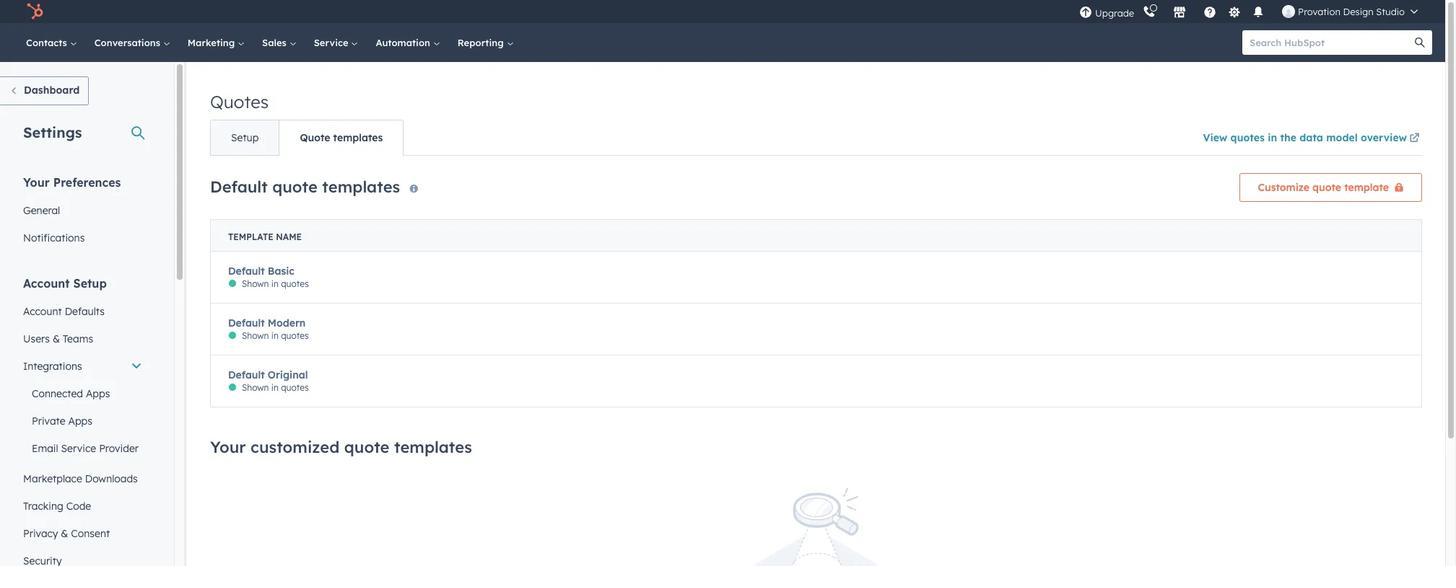 Task type: vqa. For each thing, say whether or not it's contained in the screenshot.
templates inside navigation
yes



Task type: locate. For each thing, give the bounding box(es) containing it.
1 vertical spatial apps
[[68, 415, 92, 428]]

1 shown from the top
[[242, 279, 269, 290]]

shown down default modern
[[242, 331, 269, 342]]

automation
[[376, 37, 433, 48]]

0 vertical spatial account
[[23, 277, 70, 291]]

apps up private apps link
[[86, 388, 110, 401]]

1 vertical spatial shown
[[242, 331, 269, 342]]

integrations
[[23, 360, 82, 373]]

shown in quotes down the "default original"
[[242, 383, 309, 394]]

studio
[[1376, 6, 1405, 17]]

private
[[32, 415, 65, 428]]

marketing link
[[179, 23, 253, 62]]

0 vertical spatial shown
[[242, 279, 269, 290]]

0 vertical spatial apps
[[86, 388, 110, 401]]

0 horizontal spatial service
[[61, 443, 96, 456]]

shown for original
[[242, 383, 269, 394]]

shown in quotes down default modern
[[242, 331, 309, 342]]

automation link
[[367, 23, 449, 62]]

your up general
[[23, 175, 50, 190]]

quotes for modern
[[281, 331, 309, 342]]

navigation
[[210, 120, 404, 156]]

your preferences
[[23, 175, 121, 190]]

in down basic on the left top
[[271, 279, 279, 290]]

0 horizontal spatial setup
[[73, 277, 107, 291]]

& right privacy
[[61, 528, 68, 541]]

default for default original
[[228, 369, 265, 382]]

apps down connected apps link
[[68, 415, 92, 428]]

templates
[[333, 131, 383, 144], [322, 177, 400, 197], [394, 438, 472, 458]]

account up users
[[23, 305, 62, 318]]

quotes down basic on the left top
[[281, 279, 309, 290]]

users
[[23, 333, 50, 346]]

your for your preferences
[[23, 175, 50, 190]]

setup
[[231, 131, 259, 144], [73, 277, 107, 291]]

customize quote template
[[1258, 181, 1389, 194]]

shown in quotes down basic on the left top
[[242, 279, 309, 290]]

private apps
[[32, 415, 92, 428]]

1 horizontal spatial your
[[210, 438, 246, 458]]

your preferences element
[[14, 175, 151, 252]]

default left original
[[228, 369, 265, 382]]

in down the "default original"
[[271, 383, 279, 394]]

shown in quotes
[[242, 279, 309, 290], [242, 331, 309, 342], [242, 383, 309, 394]]

quote
[[272, 177, 318, 197], [1313, 181, 1342, 194], [344, 438, 390, 458]]

quote for default
[[272, 177, 318, 197]]

0 vertical spatial shown in quotes
[[242, 279, 309, 290]]

1 vertical spatial your
[[210, 438, 246, 458]]

service down private apps link
[[61, 443, 96, 456]]

shown down default basic
[[242, 279, 269, 290]]

modern
[[268, 317, 306, 330]]

1 horizontal spatial setup
[[231, 131, 259, 144]]

quote right customized at the left of the page
[[344, 438, 390, 458]]

2 shown from the top
[[242, 331, 269, 342]]

your for your customized quote templates
[[210, 438, 246, 458]]

settings image
[[1228, 6, 1241, 19]]

in down default modern
[[271, 331, 279, 342]]

contacts link
[[17, 23, 86, 62]]

hubspot link
[[17, 3, 54, 20]]

account
[[23, 277, 70, 291], [23, 305, 62, 318]]

1 horizontal spatial &
[[61, 528, 68, 541]]

setup up defaults
[[73, 277, 107, 291]]

default left the modern
[[228, 317, 265, 330]]

shown in quotes for modern
[[242, 331, 309, 342]]

1 vertical spatial &
[[61, 528, 68, 541]]

apps for connected apps
[[86, 388, 110, 401]]

service
[[314, 37, 351, 48], [61, 443, 96, 456]]

overview
[[1361, 131, 1407, 144]]

help button
[[1198, 0, 1222, 23]]

Search HubSpot search field
[[1243, 30, 1419, 55]]

0 horizontal spatial quote
[[272, 177, 318, 197]]

calling icon image
[[1143, 6, 1156, 19]]

2 link opens in a new window image from the top
[[1410, 134, 1420, 144]]

shown in quotes for basic
[[242, 279, 309, 290]]

0 vertical spatial templates
[[333, 131, 383, 144]]

quote left template
[[1313, 181, 1342, 194]]

0 vertical spatial setup
[[231, 131, 259, 144]]

quotes
[[210, 91, 269, 113]]

help image
[[1204, 6, 1217, 19]]

1 vertical spatial service
[[61, 443, 96, 456]]

1 account from the top
[[23, 277, 70, 291]]

notifications image
[[1252, 6, 1265, 19]]

quote up name
[[272, 177, 318, 197]]

default
[[210, 177, 268, 197], [228, 265, 265, 278], [228, 317, 265, 330], [228, 369, 265, 382]]

general link
[[14, 197, 151, 225]]

& for users
[[53, 333, 60, 346]]

0 vertical spatial your
[[23, 175, 50, 190]]

users & teams
[[23, 333, 93, 346]]

model
[[1327, 131, 1358, 144]]

1 shown in quotes from the top
[[242, 279, 309, 290]]

apps
[[86, 388, 110, 401], [68, 415, 92, 428]]

2 vertical spatial shown
[[242, 383, 269, 394]]

account inside account defaults 'link'
[[23, 305, 62, 318]]

link opens in a new window image
[[1410, 131, 1420, 148], [1410, 134, 1420, 144]]

in for basic
[[271, 279, 279, 290]]

quotes down original
[[281, 383, 309, 394]]

default down "template"
[[228, 265, 265, 278]]

original
[[268, 369, 308, 382]]

& inside privacy & consent link
[[61, 528, 68, 541]]

1 vertical spatial setup
[[73, 277, 107, 291]]

& inside users & teams link
[[53, 333, 60, 346]]

0 horizontal spatial your
[[23, 175, 50, 190]]

2 horizontal spatial quote
[[1313, 181, 1342, 194]]

0 vertical spatial service
[[314, 37, 351, 48]]

1 vertical spatial account
[[23, 305, 62, 318]]

service right sales link
[[314, 37, 351, 48]]

&
[[53, 333, 60, 346], [61, 528, 68, 541]]

shown
[[242, 279, 269, 290], [242, 331, 269, 342], [242, 383, 269, 394]]

apps inside connected apps link
[[86, 388, 110, 401]]

2 vertical spatial shown in quotes
[[242, 383, 309, 394]]

connected apps link
[[14, 381, 151, 408]]

navigation containing setup
[[210, 120, 404, 156]]

& right users
[[53, 333, 60, 346]]

quotes down the modern
[[281, 331, 309, 342]]

in
[[1268, 131, 1277, 144], [271, 279, 279, 290], [271, 331, 279, 342], [271, 383, 279, 394]]

quotes for original
[[281, 383, 309, 394]]

design
[[1343, 6, 1374, 17]]

2 shown in quotes from the top
[[242, 331, 309, 342]]

in left the
[[1268, 131, 1277, 144]]

your
[[23, 175, 50, 190], [210, 438, 246, 458]]

default down the setup link
[[210, 177, 268, 197]]

in for modern
[[271, 331, 279, 342]]

provation design studio
[[1298, 6, 1405, 17]]

search image
[[1415, 38, 1425, 48]]

quote for customize
[[1313, 181, 1342, 194]]

private apps link
[[14, 408, 151, 435]]

3 shown from the top
[[242, 383, 269, 394]]

1 link opens in a new window image from the top
[[1410, 131, 1420, 148]]

0 horizontal spatial &
[[53, 333, 60, 346]]

menu
[[1078, 0, 1428, 23]]

1 vertical spatial shown in quotes
[[242, 331, 309, 342]]

shown down the "default original"
[[242, 383, 269, 394]]

0 vertical spatial &
[[53, 333, 60, 346]]

dashboard
[[24, 84, 80, 97]]

basic
[[268, 265, 294, 278]]

quote inside button
[[1313, 181, 1342, 194]]

apps for private apps
[[68, 415, 92, 428]]

marketplace downloads
[[23, 473, 138, 486]]

marketplace downloads link
[[14, 466, 151, 493]]

hubspot image
[[26, 3, 43, 20]]

the
[[1280, 131, 1297, 144]]

connected apps
[[32, 388, 110, 401]]

quotes
[[1231, 131, 1265, 144], [281, 279, 309, 290], [281, 331, 309, 342], [281, 383, 309, 394]]

3 shown in quotes from the top
[[242, 383, 309, 394]]

apps inside private apps link
[[68, 415, 92, 428]]

setup down quotes
[[231, 131, 259, 144]]

default original
[[228, 369, 308, 382]]

your left customized at the left of the page
[[210, 438, 246, 458]]

account up account defaults
[[23, 277, 70, 291]]

name
[[276, 232, 302, 243]]

2 account from the top
[[23, 305, 62, 318]]

tracking
[[23, 500, 63, 513]]



Task type: describe. For each thing, give the bounding box(es) containing it.
1 horizontal spatial service
[[314, 37, 351, 48]]

tracking code
[[23, 500, 91, 513]]

users & teams link
[[14, 326, 151, 353]]

connected
[[32, 388, 83, 401]]

default quote templates
[[210, 177, 400, 197]]

downloads
[[85, 473, 138, 486]]

code
[[66, 500, 91, 513]]

provation
[[1298, 6, 1341, 17]]

defaults
[[65, 305, 105, 318]]

& for privacy
[[61, 528, 68, 541]]

notifications link
[[14, 225, 151, 252]]

reporting
[[458, 37, 506, 48]]

default for default quote templates
[[210, 177, 268, 197]]

data
[[1300, 131, 1323, 144]]

tracking code link
[[14, 493, 151, 521]]

preferences
[[53, 175, 121, 190]]

1 horizontal spatial quote
[[344, 438, 390, 458]]

upgrade
[[1095, 7, 1134, 18]]

template
[[1344, 181, 1389, 194]]

provider
[[99, 443, 139, 456]]

teams
[[63, 333, 93, 346]]

customized
[[251, 438, 340, 458]]

dashboard link
[[0, 77, 89, 105]]

james peterson image
[[1282, 5, 1295, 18]]

settings link
[[1225, 4, 1243, 19]]

sales
[[262, 37, 289, 48]]

2 vertical spatial templates
[[394, 438, 472, 458]]

customize
[[1258, 181, 1310, 194]]

integrations button
[[14, 353, 151, 381]]

email service provider
[[32, 443, 139, 456]]

your customized quote templates
[[210, 438, 472, 458]]

default basic
[[228, 265, 294, 278]]

privacy
[[23, 528, 58, 541]]

view
[[1203, 131, 1228, 144]]

quotes for basic
[[281, 279, 309, 290]]

1 vertical spatial templates
[[322, 177, 400, 197]]

email
[[32, 443, 58, 456]]

notifications button
[[1246, 0, 1271, 23]]

account setup element
[[14, 276, 151, 567]]

notifications
[[23, 232, 85, 245]]

search button
[[1408, 30, 1432, 55]]

quotes right view
[[1231, 131, 1265, 144]]

marketplace
[[23, 473, 82, 486]]

account defaults link
[[14, 298, 151, 326]]

default modern
[[228, 317, 306, 330]]

service link
[[305, 23, 367, 62]]

setup link
[[211, 121, 279, 155]]

privacy & consent
[[23, 528, 110, 541]]

shown for basic
[[242, 279, 269, 290]]

account setup
[[23, 277, 107, 291]]

shown for modern
[[242, 331, 269, 342]]

service inside account setup element
[[61, 443, 96, 456]]

general
[[23, 204, 60, 217]]

default for default basic
[[228, 265, 265, 278]]

sales link
[[253, 23, 305, 62]]

conversations
[[94, 37, 163, 48]]

reporting link
[[449, 23, 522, 62]]

quote templates
[[300, 131, 383, 144]]

view quotes in the data model overview
[[1203, 131, 1407, 144]]

calling icon button
[[1137, 2, 1162, 21]]

settings
[[23, 123, 82, 142]]

quote templates link
[[279, 121, 403, 155]]

default for default modern
[[228, 317, 265, 330]]

in for original
[[271, 383, 279, 394]]

upgrade image
[[1079, 6, 1092, 19]]

account defaults
[[23, 305, 105, 318]]

contacts
[[26, 37, 70, 48]]

provation design studio button
[[1274, 0, 1427, 23]]

account for account setup
[[23, 277, 70, 291]]

marketplaces image
[[1173, 6, 1186, 19]]

menu containing provation design studio
[[1078, 0, 1428, 23]]

consent
[[71, 528, 110, 541]]

templates inside navigation
[[333, 131, 383, 144]]

view quotes in the data model overview link
[[1203, 122, 1422, 155]]

conversations link
[[86, 23, 179, 62]]

account for account defaults
[[23, 305, 62, 318]]

privacy & consent link
[[14, 521, 151, 548]]

marketplaces button
[[1165, 0, 1195, 23]]

quote
[[300, 131, 330, 144]]

customize quote template button
[[1240, 173, 1422, 202]]

template
[[228, 232, 273, 243]]

email service provider link
[[14, 435, 151, 463]]

shown in quotes for original
[[242, 383, 309, 394]]

template name
[[228, 232, 302, 243]]

marketing
[[188, 37, 238, 48]]



